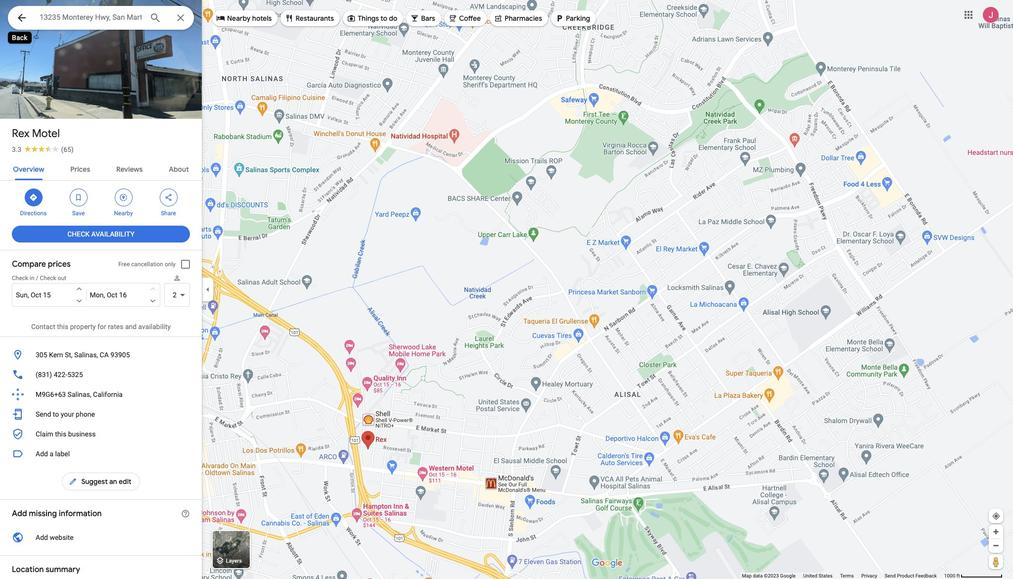 Task type: vqa. For each thing, say whether or not it's contained in the screenshot.
"3.3"
yes



Task type: locate. For each thing, give the bounding box(es) containing it.
tab list inside google maps element
[[0, 156, 202, 180]]

rex motel main content
[[0, 0, 202, 579]]

add for add a label
[[36, 450, 48, 458]]

1 horizontal spatial send
[[885, 573, 896, 579]]

check left in
[[12, 275, 28, 282]]

 nearby hotels
[[216, 13, 272, 24]]

0 vertical spatial add
[[36, 450, 48, 458]]

2 vertical spatial add
[[36, 534, 48, 542]]

2 oct from the left
[[107, 291, 117, 299]]

nearby down 
[[114, 210, 133, 217]]

add left missing on the bottom of the page
[[12, 509, 27, 519]]

send up claim
[[36, 410, 51, 418]]

65 reviews element
[[61, 146, 74, 153]]

add a label
[[36, 450, 70, 458]]

footer inside google maps element
[[742, 573, 945, 579]]

salinas, right st,
[[74, 351, 98, 359]]

 search field
[[8, 6, 194, 32]]

nearby inside ' nearby hotels'
[[227, 14, 251, 23]]

add a label button
[[0, 444, 202, 464]]

(65)
[[61, 146, 74, 153]]

contact
[[31, 323, 55, 331]]

show street view coverage image
[[989, 554, 1004, 569]]

0 vertical spatial send
[[36, 410, 51, 418]]

check
[[67, 230, 90, 238]]

united
[[804, 573, 818, 579]]

1 vertical spatial salinas,
[[68, 391, 91, 398]]

oct left 15
[[31, 291, 41, 299]]

zoom out image
[[993, 542, 1000, 549]]

directions
[[20, 210, 47, 217]]

6 photos
[[25, 98, 56, 107]]

1 vertical spatial to
[[53, 410, 59, 418]]

hotels
[[252, 14, 272, 23]]

add missing information
[[12, 509, 102, 519]]

 suggest an edit
[[69, 476, 131, 487]]

in
[[30, 275, 34, 282]]

m9g6+63 salinas, california
[[36, 391, 123, 398]]

tab list
[[0, 156, 202, 180]]

prices button
[[62, 156, 98, 180]]

this right 'contact'
[[57, 323, 68, 331]]

this
[[57, 323, 68, 331], [55, 430, 66, 438]]

1 check from the left
[[12, 275, 28, 282]]

to
[[381, 14, 388, 23], [53, 410, 59, 418]]

salinas, inside 'button'
[[68, 391, 91, 398]]

this for claim
[[55, 430, 66, 438]]

305 kern st, salinas, ca 93905 button
[[0, 345, 202, 365]]

add website button
[[0, 528, 202, 547]]

compare
[[12, 259, 46, 269]]

motel
[[32, 127, 60, 141]]

business
[[68, 430, 96, 438]]

map
[[742, 573, 752, 579]]

add left 'website'
[[36, 534, 48, 542]]

salinas,
[[74, 351, 98, 359], [68, 391, 91, 398]]

0 horizontal spatial send
[[36, 410, 51, 418]]

kern
[[49, 351, 63, 359]]

claim
[[36, 430, 53, 438]]

nearby right 
[[227, 14, 251, 23]]

privacy
[[862, 573, 878, 579]]

terms button
[[841, 573, 854, 579]]

feedback
[[916, 573, 937, 579]]

send for send to your phone
[[36, 410, 51, 418]]

guests group
[[164, 274, 190, 307]]

none field inside '13235 monterey hwy, san martin, ca 95046' field
[[40, 11, 142, 23]]

2
[[173, 291, 177, 299]]

0 vertical spatial to
[[381, 14, 388, 23]]

©2023
[[764, 573, 779, 579]]

an
[[109, 477, 117, 486]]

set check out one day later image
[[149, 296, 157, 305]]


[[29, 192, 38, 203]]

website
[[50, 534, 74, 542]]

send
[[36, 410, 51, 418], [885, 573, 896, 579]]

tab list containing overview
[[0, 156, 202, 180]]

nearby
[[227, 14, 251, 23], [114, 210, 133, 217]]

this right claim
[[55, 430, 66, 438]]

for
[[98, 323, 106, 331]]

terms
[[841, 573, 854, 579]]

send inside "footer"
[[885, 573, 896, 579]]

salinas, down 5325
[[68, 391, 91, 398]]

2 check from the left
[[40, 275, 56, 282]]

oct left 16
[[107, 291, 117, 299]]

1 oct from the left
[[31, 291, 41, 299]]

0 vertical spatial nearby
[[227, 14, 251, 23]]

1 vertical spatial send
[[885, 573, 896, 579]]

0 vertical spatial salinas,
[[74, 351, 98, 359]]

suggest
[[81, 477, 108, 486]]

None field
[[40, 11, 142, 23]]

0 horizontal spatial oct
[[31, 291, 41, 299]]

0 horizontal spatial check
[[12, 275, 28, 282]]

0 horizontal spatial nearby
[[114, 210, 133, 217]]

(831)
[[36, 371, 52, 379]]

13235 Monterey Hwy, San Martin, CA 95046 field
[[8, 6, 194, 30]]

 button
[[8, 6, 36, 32]]

google account: james peterson  
(james.peterson1902@gmail.com) image
[[984, 7, 999, 23]]


[[164, 192, 173, 203]]

send left product
[[885, 573, 896, 579]]

 coffee
[[448, 13, 481, 24]]

1000 ft button
[[945, 573, 1003, 579]]

reviews
[[116, 165, 143, 174]]

photo of rex motel image
[[0, 0, 202, 140]]

google
[[781, 573, 796, 579]]

send to your phone
[[36, 410, 95, 418]]

send product feedback
[[885, 573, 937, 579]]

1 vertical spatial this
[[55, 430, 66, 438]]

data
[[753, 573, 763, 579]]

check right /
[[40, 275, 56, 282]]

this inside information for rex motel region
[[55, 430, 66, 438]]

mon,
[[90, 291, 105, 299]]

 bars
[[410, 13, 436, 24]]


[[285, 13, 294, 24]]

missing
[[29, 509, 57, 519]]

1 vertical spatial nearby
[[114, 210, 133, 217]]


[[494, 13, 503, 24]]

1 horizontal spatial to
[[381, 14, 388, 23]]

rex motel
[[12, 127, 60, 141]]

california
[[93, 391, 123, 398]]

1 vertical spatial add
[[12, 509, 27, 519]]

footer
[[742, 573, 945, 579]]

show your location image
[[992, 512, 1001, 521]]


[[347, 13, 356, 24]]

rates
[[108, 323, 123, 331]]

check availability link
[[12, 222, 190, 246]]

footer containing map data ©2023 google
[[742, 573, 945, 579]]

send inside information for rex motel region
[[36, 410, 51, 418]]

1 horizontal spatial oct
[[107, 291, 117, 299]]

to left "do"
[[381, 14, 388, 23]]

united states
[[804, 573, 833, 579]]

add left the a
[[36, 450, 48, 458]]

1 horizontal spatial nearby
[[227, 14, 251, 23]]

0 horizontal spatial to
[[53, 410, 59, 418]]

about button
[[161, 156, 197, 180]]

add website
[[36, 534, 74, 542]]

a
[[50, 450, 53, 458]]

0 vertical spatial this
[[57, 323, 68, 331]]

send product feedback button
[[885, 573, 937, 579]]

sun, oct 15
[[16, 291, 51, 299]]

1 horizontal spatial check
[[40, 275, 56, 282]]

and
[[125, 323, 137, 331]]

to left your
[[53, 410, 59, 418]]

restaurants
[[296, 14, 334, 23]]

location
[[12, 565, 44, 575]]

free
[[118, 261, 130, 268]]

product
[[898, 573, 915, 579]]

prices
[[48, 259, 71, 269]]

check availability
[[67, 230, 135, 238]]

sunday, october 15 to monday, october 16 group
[[12, 283, 160, 307]]



Task type: describe. For each thing, give the bounding box(es) containing it.
free cancellation only
[[118, 261, 176, 268]]

prices
[[70, 165, 90, 174]]


[[410, 13, 419, 24]]

6
[[25, 98, 30, 107]]

information for rex motel region
[[0, 345, 202, 444]]

more info image
[[181, 509, 190, 518]]

only
[[165, 261, 176, 268]]


[[74, 192, 83, 203]]

/
[[36, 275, 38, 282]]


[[16, 11, 28, 25]]

sun,
[[16, 291, 29, 299]]

check in / check out
[[12, 275, 66, 282]]

pharmacies
[[505, 14, 543, 23]]

(831) 422-5325
[[36, 371, 83, 379]]

oct for mon,
[[107, 291, 117, 299]]

layers
[[226, 558, 242, 564]]

property
[[70, 323, 96, 331]]

reviews button
[[108, 156, 151, 180]]

bars
[[421, 14, 436, 23]]

 pharmacies
[[494, 13, 543, 24]]

nearby inside actions for rex motel region
[[114, 210, 133, 217]]

to inside the  things to do
[[381, 14, 388, 23]]


[[119, 192, 128, 203]]

collapse side panel image
[[202, 284, 213, 295]]

united states button
[[804, 573, 833, 579]]


[[555, 13, 564, 24]]

set check in one day earlier image
[[75, 285, 83, 294]]

information
[[59, 509, 102, 519]]

1000 ft
[[945, 573, 961, 579]]

out
[[58, 275, 66, 282]]

your
[[61, 410, 74, 418]]

share
[[161, 210, 176, 217]]

oct for sun,
[[31, 291, 41, 299]]

 parking
[[555, 13, 591, 24]]

set check out one day earlier image
[[149, 285, 157, 294]]

 things to do
[[347, 13, 398, 24]]

send for send product feedback
[[885, 573, 896, 579]]

cancellation
[[131, 261, 163, 268]]

about
[[169, 165, 189, 174]]

salinas, inside button
[[74, 351, 98, 359]]

mon, oct 16
[[90, 291, 127, 299]]

set check in one day later image
[[75, 296, 83, 305]]

rex
[[12, 127, 29, 141]]

6 photos button
[[7, 94, 60, 111]]

st,
[[65, 351, 73, 359]]

5325
[[67, 371, 83, 379]]

actions for rex motel region
[[0, 181, 202, 222]]

3.3 stars image
[[21, 146, 61, 152]]

(831) 422-5325 button
[[0, 365, 202, 385]]

overview
[[13, 165, 44, 174]]

this for contact
[[57, 323, 68, 331]]

2 button
[[164, 283, 190, 307]]

3.3
[[12, 146, 21, 153]]


[[216, 13, 225, 24]]

93905
[[111, 351, 130, 359]]

google maps element
[[0, 0, 1014, 579]]

m9g6+63 salinas, california button
[[0, 385, 202, 404]]

to inside button
[[53, 410, 59, 418]]

ft
[[957, 573, 961, 579]]

claim this business
[[36, 430, 96, 438]]

zoom in image
[[993, 528, 1000, 536]]

305 kern st, salinas, ca 93905
[[36, 351, 130, 359]]

map data ©2023 google
[[742, 573, 796, 579]]

edit
[[119, 477, 131, 486]]

check in / check out group
[[12, 274, 160, 307]]

things
[[358, 14, 379, 23]]

send to your phone button
[[0, 404, 202, 424]]

1000
[[945, 573, 956, 579]]

add for add website
[[36, 534, 48, 542]]

parking
[[566, 14, 591, 23]]

m9g6+63
[[36, 391, 66, 398]]

photos
[[32, 98, 56, 107]]

states
[[819, 573, 833, 579]]


[[69, 476, 77, 487]]

summary
[[46, 565, 80, 575]]

location summary
[[12, 565, 80, 575]]

305
[[36, 351, 47, 359]]


[[448, 13, 457, 24]]

15
[[43, 291, 51, 299]]

availability
[[138, 323, 171, 331]]

add for add missing information
[[12, 509, 27, 519]]



